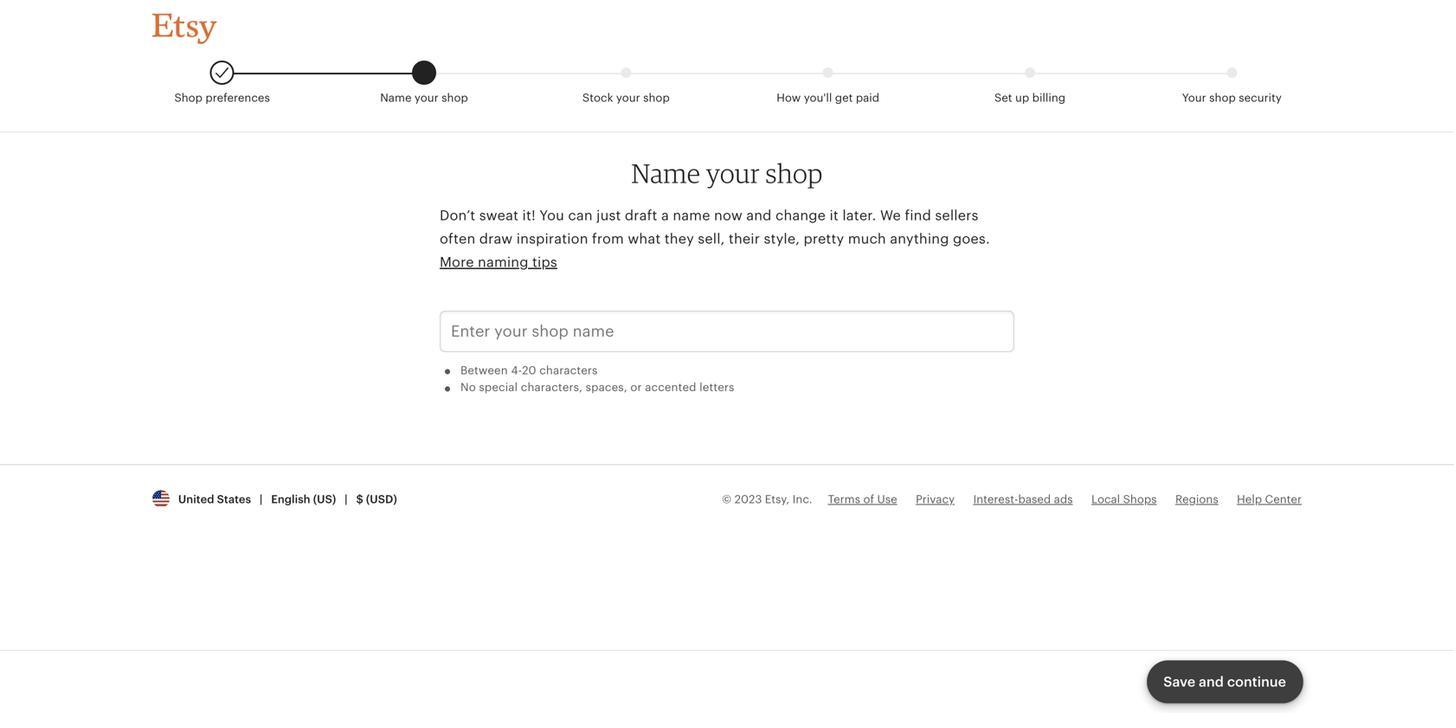 Task type: vqa. For each thing, say whether or not it's contained in the screenshot.
Another within 'Related searches' region
no



Task type: locate. For each thing, give the bounding box(es) containing it.
1 | from the left
[[260, 493, 263, 506]]

help center link
[[1237, 493, 1302, 506]]

a
[[661, 208, 669, 223]]

we
[[880, 208, 901, 223]]

shop
[[442, 91, 468, 104], [643, 91, 670, 104], [1210, 91, 1236, 104], [766, 157, 823, 189]]

0 vertical spatial name
[[380, 91, 412, 104]]

and
[[747, 208, 772, 223], [1199, 674, 1224, 690]]

security
[[1239, 91, 1282, 104]]

| right states
[[260, 493, 263, 506]]

draw
[[479, 231, 513, 247]]

change
[[776, 208, 826, 223]]

inc.
[[793, 493, 813, 506]]

anything
[[890, 231, 949, 247]]

ads
[[1054, 493, 1073, 506]]

more naming tips link
[[440, 255, 557, 270]]

sell,
[[698, 231, 725, 247]]

0 horizontal spatial name your shop
[[380, 91, 468, 104]]

set up billing
[[995, 91, 1066, 104]]

interest-based ads
[[974, 493, 1073, 506]]

pretty
[[804, 231, 844, 247]]

set up billing link
[[929, 68, 1131, 106]]

it
[[830, 208, 839, 223]]

2023
[[735, 493, 762, 506]]

regions button
[[1176, 492, 1219, 507]]

save and continue
[[1164, 674, 1287, 690]]

later.
[[843, 208, 877, 223]]

1 vertical spatial and
[[1199, 674, 1224, 690]]

center
[[1265, 493, 1302, 506]]

1 horizontal spatial and
[[1199, 674, 1224, 690]]

local
[[1092, 493, 1120, 506]]

stock your shop link
[[525, 68, 727, 106]]

1 horizontal spatial name
[[631, 157, 701, 189]]

style,
[[764, 231, 800, 247]]

help
[[1237, 493, 1262, 506]]

1 horizontal spatial |
[[345, 493, 348, 506]]

0 horizontal spatial and
[[747, 208, 772, 223]]

draft
[[625, 208, 658, 223]]

1 vertical spatial name
[[631, 157, 701, 189]]

get
[[835, 91, 853, 104]]

how you'll get paid link
[[727, 68, 929, 106]]

0 vertical spatial and
[[747, 208, 772, 223]]

0 horizontal spatial |
[[260, 493, 263, 506]]

your
[[1182, 91, 1207, 104]]

united
[[178, 493, 214, 506]]

billing
[[1033, 91, 1066, 104]]

your shop security
[[1182, 91, 1282, 104]]

and right save
[[1199, 674, 1224, 690]]

preferences
[[206, 91, 270, 104]]

0 vertical spatial name your shop
[[380, 91, 468, 104]]

spaces,
[[586, 381, 627, 394]]

© 2023 etsy, inc.
[[722, 493, 813, 506]]

paid
[[856, 91, 880, 104]]

and up the their
[[747, 208, 772, 223]]

20
[[522, 364, 536, 377]]

stock your shop
[[583, 91, 670, 104]]

0 horizontal spatial name
[[380, 91, 412, 104]]

and inside don't sweat it! you can just draft a name now and change it later. we find sellers often draw inspiration from what they sell, their style, pretty much anything goes. more naming tips
[[747, 208, 772, 223]]

sweat
[[479, 208, 519, 223]]

Enter your shop name text field
[[440, 311, 1015, 352]]

can
[[568, 208, 593, 223]]

name your shop
[[380, 91, 468, 104], [631, 157, 823, 189]]

|
[[260, 493, 263, 506], [345, 493, 348, 506]]

terms of use
[[828, 493, 897, 506]]

terms
[[828, 493, 861, 506]]

your
[[415, 91, 439, 104], [616, 91, 640, 104], [706, 157, 760, 189]]

tips
[[532, 255, 557, 270]]

interest-
[[974, 493, 1019, 506]]

based
[[1019, 493, 1051, 506]]

(us)
[[313, 493, 336, 506]]

| left $
[[345, 493, 348, 506]]

shop preferences
[[174, 91, 270, 104]]

their
[[729, 231, 760, 247]]

now
[[714, 208, 743, 223]]

no
[[461, 381, 476, 394]]

1 vertical spatial name your shop
[[631, 157, 823, 189]]

1 horizontal spatial your
[[616, 91, 640, 104]]



Task type: describe. For each thing, give the bounding box(es) containing it.
states
[[217, 493, 251, 506]]

2 horizontal spatial your
[[706, 157, 760, 189]]

1 horizontal spatial name your shop
[[631, 157, 823, 189]]

how you'll get paid
[[777, 91, 880, 104]]

and inside button
[[1199, 674, 1224, 690]]

save and continue button
[[1148, 661, 1302, 703]]

0 horizontal spatial your
[[415, 91, 439, 104]]

your shop security link
[[1131, 68, 1333, 106]]

you
[[540, 208, 564, 223]]

us image
[[152, 491, 170, 508]]

goes.
[[953, 231, 990, 247]]

terms of use link
[[828, 493, 897, 506]]

©
[[722, 493, 732, 506]]

more
[[440, 255, 474, 270]]

sellers
[[935, 208, 979, 223]]

privacy link
[[916, 493, 955, 506]]

of
[[864, 493, 875, 506]]

shop
[[174, 91, 203, 104]]

don't sweat it! you can just draft a name now and change it later. we find sellers often draw inspiration from what they sell, their style, pretty much anything goes. more naming tips
[[440, 208, 990, 270]]

2 | from the left
[[345, 493, 348, 506]]

they
[[665, 231, 694, 247]]

between 4-20 characters
[[461, 364, 598, 377]]

local shops
[[1092, 493, 1157, 506]]

name your shop main content
[[0, 55, 1454, 713]]

up
[[1016, 91, 1030, 104]]

stock
[[583, 91, 613, 104]]

use
[[878, 493, 897, 506]]

letters
[[700, 381, 735, 394]]

continue
[[1228, 674, 1287, 690]]

(usd)
[[366, 493, 397, 506]]

or
[[631, 381, 642, 394]]

name
[[673, 208, 710, 223]]

4-
[[511, 364, 522, 377]]

etsy,
[[765, 493, 790, 506]]

it!
[[523, 208, 536, 223]]

regions
[[1176, 493, 1219, 506]]

characters
[[540, 364, 598, 377]]

naming
[[478, 255, 529, 270]]

much
[[848, 231, 886, 247]]

you'll
[[804, 91, 832, 104]]

find
[[905, 208, 932, 223]]

english
[[271, 493, 310, 506]]

don't
[[440, 208, 476, 223]]

accented
[[645, 381, 697, 394]]

shops
[[1123, 493, 1157, 506]]

special
[[479, 381, 518, 394]]

united states   |   english (us)   |   $ (usd)
[[172, 493, 397, 506]]

inspiration
[[517, 231, 588, 247]]

just
[[597, 208, 621, 223]]

interest-based ads link
[[974, 493, 1073, 506]]

privacy
[[916, 493, 955, 506]]

between
[[461, 364, 508, 377]]

shop preferences link
[[121, 61, 323, 106]]

help center
[[1237, 493, 1302, 506]]

$
[[356, 493, 363, 506]]

from
[[592, 231, 624, 247]]

often
[[440, 231, 476, 247]]

save
[[1164, 674, 1196, 690]]

name your shop link
[[323, 61, 525, 106]]

how
[[777, 91, 801, 104]]

set
[[995, 91, 1013, 104]]

local shops link
[[1092, 493, 1157, 506]]

what
[[628, 231, 661, 247]]

characters,
[[521, 381, 583, 394]]



